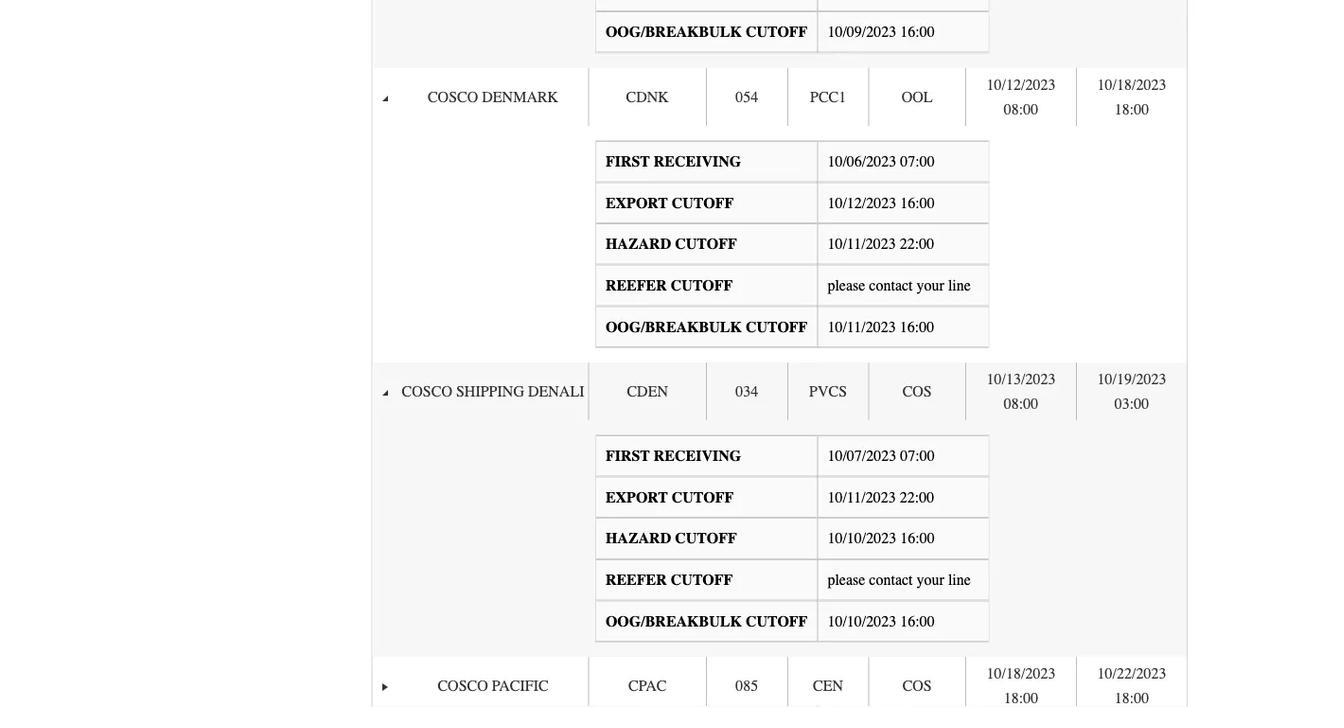 Task type: describe. For each thing, give the bounding box(es) containing it.
cden cell
[[588, 362, 706, 420]]

please for 10/10/2023
[[828, 571, 866, 589]]

your for 10/10/2023 16:00
[[917, 571, 945, 589]]

08:00 for 10/13/2023 08:00
[[1004, 395, 1039, 412]]

receiving for 10/06/2023 07:00
[[654, 153, 741, 170]]

cen cell
[[788, 657, 869, 707]]

10/22/2023 18:00
[[1098, 665, 1167, 707]]

oog/breakbulk for 10/11/2023 16:00
[[606, 318, 742, 335]]

export for 10/11/2023 22:00
[[606, 489, 668, 506]]

export for 10/12/2023 16:00
[[606, 194, 668, 212]]

hazard cutoff for 10/10/2023 16:00
[[606, 530, 737, 547]]

cosco shipping denali cell
[[398, 362, 588, 420]]

18:00 for 10/12/2023 08:00
[[1115, 100, 1150, 118]]

cdnk cell
[[588, 68, 706, 126]]

reefer for 10/10/2023 16:00
[[606, 571, 667, 589]]

10/10/2023 16:00 for oog/breakbulk cutoff
[[828, 612, 935, 630]]

please for 10/11/2023
[[828, 277, 866, 294]]

receiving for 10/07/2023 07:00
[[654, 447, 741, 465]]

cosco pacific
[[438, 677, 549, 695]]

hazard for 10/11/2023 22:00
[[606, 235, 671, 253]]

pcc1
[[810, 88, 847, 106]]

cosco for cosco shipping denali
[[402, 383, 452, 400]]

22:00 for export cutoff
[[900, 489, 935, 506]]

0 vertical spatial 10/18/2023 18:00 cell
[[1076, 68, 1187, 126]]

row containing 10/13/2023 08:00
[[373, 362, 1187, 420]]

22:00 for hazard cutoff
[[900, 235, 935, 253]]

cosco for cosco denmark
[[428, 88, 478, 106]]

10/18/2023 for top 10/18/2023 18:00 cell
[[1098, 76, 1167, 93]]

10/19/2023 03:00 cell
[[1076, 362, 1187, 420]]

pvcs
[[810, 383, 847, 400]]

10/11/2023 22:00 for export cutoff
[[828, 489, 935, 506]]

your for 10/11/2023 22:00
[[917, 277, 945, 294]]

contact for 10/11/2023
[[869, 277, 913, 294]]

pvcs cell
[[788, 362, 869, 420]]

10/12/2023 08:00 cell
[[966, 68, 1076, 126]]

cdnk
[[626, 88, 669, 106]]

cosco for cosco pacific
[[438, 677, 488, 695]]

cos for 10/18/2023
[[903, 677, 932, 695]]

10/13/2023 08:00 cell
[[966, 362, 1076, 420]]

10/18/2023 18:00 for bottommost 10/18/2023 18:00 cell
[[987, 665, 1056, 707]]

10/10/2023 16:00 for hazard cutoff
[[828, 530, 935, 547]]

054
[[736, 88, 759, 106]]

reefer for 10/11/2023 16:00
[[606, 277, 667, 294]]

hazard for 10/10/2023 16:00
[[606, 530, 671, 547]]

10/09/2023 16:00
[[828, 23, 935, 41]]

pacific
[[492, 677, 549, 695]]

reefer cutoff for 10/11/2023 16:00
[[606, 277, 733, 294]]

034
[[736, 383, 759, 400]]

cosco denmark
[[428, 88, 559, 106]]

denali
[[528, 383, 585, 400]]

line for 10/11/2023 22:00
[[949, 277, 971, 294]]

085 cell
[[706, 657, 788, 707]]



Task type: vqa. For each thing, say whether or not it's contained in the screenshot.
HAZARD
yes



Task type: locate. For each thing, give the bounding box(es) containing it.
10/11/2023
[[828, 235, 896, 253], [828, 318, 896, 335], [828, 489, 896, 506]]

1 vertical spatial 10/18/2023 18:00 cell
[[966, 657, 1076, 707]]

first receiving down cden
[[606, 447, 741, 465]]

1 08:00 from the top
[[1004, 100, 1039, 118]]

2 10/10/2023 16:00 from the top
[[828, 612, 935, 630]]

1 22:00 from the top
[[900, 235, 935, 253]]

1 vertical spatial export cutoff
[[606, 489, 734, 506]]

1 vertical spatial first
[[606, 447, 650, 465]]

10/18/2023 18:00 for top 10/18/2023 18:00 cell
[[1098, 76, 1167, 118]]

07:00 right 10/07/2023
[[901, 447, 935, 465]]

cden
[[627, 383, 668, 400]]

1 reefer cutoff from the top
[[606, 277, 733, 294]]

your
[[917, 277, 945, 294], [917, 571, 945, 589]]

receiving down the 054 cell
[[654, 153, 741, 170]]

034 cell
[[706, 362, 788, 420]]

0 vertical spatial 10/12/2023
[[987, 76, 1056, 93]]

10/06/2023
[[828, 153, 897, 170]]

export cutoff for 10/12/2023 16:00
[[606, 194, 734, 212]]

0 horizontal spatial 10/18/2023
[[987, 665, 1056, 683]]

reefer cutoff
[[606, 277, 733, 294], [606, 571, 733, 589]]

1 vertical spatial receiving
[[654, 447, 741, 465]]

10/10/2023 16:00 up cen cell at the bottom right
[[828, 612, 935, 630]]

0 horizontal spatial 10/18/2023 18:00
[[987, 665, 1056, 707]]

hazard cutoff for 10/11/2023 22:00
[[606, 235, 737, 253]]

08:00
[[1004, 100, 1039, 118], [1004, 395, 1039, 412]]

cosco left pacific
[[438, 677, 488, 695]]

cos for 10/13/2023
[[903, 383, 932, 400]]

07:00
[[901, 153, 935, 170], [901, 447, 935, 465]]

0 vertical spatial 10/11/2023
[[828, 235, 896, 253]]

0 vertical spatial hazard
[[606, 235, 671, 253]]

22:00 down 10/07/2023 07:00
[[900, 489, 935, 506]]

10/10/2023 for oog/breakbulk cutoff
[[828, 612, 897, 630]]

1 oog/breakbulk cutoff from the top
[[606, 23, 808, 41]]

1 vertical spatial cos cell
[[869, 657, 966, 707]]

1 vertical spatial 10/10/2023 16:00
[[828, 612, 935, 630]]

2 first from the top
[[606, 447, 650, 465]]

0 vertical spatial 10/10/2023 16:00
[[828, 530, 935, 547]]

22:00
[[900, 235, 935, 253], [900, 489, 935, 506]]

10/11/2023 22:00 for hazard cutoff
[[828, 235, 935, 253]]

1 row from the top
[[373, 68, 1187, 126]]

07:00 up 10/12/2023 16:00
[[901, 153, 935, 170]]

0 vertical spatial cos cell
[[869, 362, 966, 420]]

10/13/2023
[[987, 371, 1056, 388]]

cos cell up 10/07/2023 07:00
[[869, 362, 966, 420]]

0 vertical spatial 08:00
[[1004, 100, 1039, 118]]

ool cell
[[869, 68, 966, 126]]

0 vertical spatial hazard cutoff
[[606, 235, 737, 253]]

1 10/11/2023 22:00 from the top
[[828, 235, 935, 253]]

oog/breakbulk cutoff
[[606, 23, 808, 41], [606, 318, 808, 335], [606, 612, 808, 630]]

1 cos cell from the top
[[869, 362, 966, 420]]

oog/breakbulk for 10/09/2023 16:00
[[606, 23, 742, 41]]

1 please contact your line from the top
[[828, 277, 971, 294]]

1 vertical spatial line
[[949, 571, 971, 589]]

0 vertical spatial row
[[373, 68, 1187, 126]]

2 export cutoff from the top
[[606, 489, 734, 506]]

line for 10/10/2023 16:00
[[949, 571, 971, 589]]

2 reefer cutoff from the top
[[606, 571, 733, 589]]

2 vertical spatial 10/11/2023
[[828, 489, 896, 506]]

cosco left shipping at the bottom left of the page
[[402, 383, 452, 400]]

10/07/2023 07:00
[[828, 447, 935, 465]]

cen
[[813, 677, 844, 695]]

2 22:00 from the top
[[900, 489, 935, 506]]

10/07/2023
[[828, 447, 897, 465]]

pcc1 cell
[[788, 68, 869, 126]]

1 receiving from the top
[[654, 153, 741, 170]]

row containing 10/18/2023 18:00
[[373, 657, 1187, 707]]

3 oog/breakbulk from the top
[[606, 612, 742, 630]]

1 vertical spatial 10/12/2023
[[828, 194, 897, 212]]

22:00 down 10/12/2023 16:00
[[900, 235, 935, 253]]

2 hazard from the top
[[606, 530, 671, 547]]

receiving
[[654, 153, 741, 170], [654, 447, 741, 465]]

cpac cell
[[588, 657, 706, 707]]

2 first receiving from the top
[[606, 447, 741, 465]]

2 reefer from the top
[[606, 571, 667, 589]]

1 vertical spatial 22:00
[[900, 489, 935, 506]]

1 vertical spatial please contact your line
[[828, 571, 971, 589]]

10/11/2023 22:00 down 10/12/2023 16:00
[[828, 235, 935, 253]]

cos cell for 10/18/2023
[[869, 657, 966, 707]]

2 cos cell from the top
[[869, 657, 966, 707]]

please contact your line for 16:00
[[828, 571, 971, 589]]

first receiving down cdnk
[[606, 153, 741, 170]]

2 please contact your line from the top
[[828, 571, 971, 589]]

1 vertical spatial export
[[606, 489, 668, 506]]

1 vertical spatial hazard cutoff
[[606, 530, 737, 547]]

cosco shipping denali
[[402, 383, 585, 400]]

0 vertical spatial cos
[[903, 383, 932, 400]]

cos right cen
[[903, 677, 932, 695]]

oog/breakbulk cutoff for 10/10/2023 16:00
[[606, 612, 808, 630]]

0 vertical spatial first receiving
[[606, 153, 741, 170]]

1 vertical spatial 08:00
[[1004, 395, 1039, 412]]

10/11/2023 down 10/12/2023 16:00
[[828, 235, 896, 253]]

1 first receiving from the top
[[606, 153, 741, 170]]

1 vertical spatial oog/breakbulk cutoff
[[606, 318, 808, 335]]

0 vertical spatial reefer cutoff
[[606, 277, 733, 294]]

10/13/2023 08:00
[[987, 371, 1056, 412]]

10/11/2023 for hazard cutoff
[[828, 235, 896, 253]]

10/18/2023 18:00
[[1098, 76, 1167, 118], [987, 665, 1056, 707]]

first receiving for 10/07/2023 07:00
[[606, 447, 741, 465]]

please contact your line
[[828, 277, 971, 294], [828, 571, 971, 589]]

10/10/2023 16:00 down 10/07/2023 07:00
[[828, 530, 935, 547]]

10/11/2023 down 10/07/2023
[[828, 489, 896, 506]]

10/11/2023 for oog/breakbulk cutoff
[[828, 318, 896, 335]]

oog/breakbulk cutoff up the 054 cell
[[606, 23, 808, 41]]

1 vertical spatial 10/10/2023
[[828, 612, 897, 630]]

3 oog/breakbulk cutoff from the top
[[606, 612, 808, 630]]

1 vertical spatial first receiving
[[606, 447, 741, 465]]

16:00
[[901, 23, 935, 41], [901, 194, 935, 212], [900, 318, 935, 335], [901, 530, 935, 547], [901, 612, 935, 630]]

18:00
[[1115, 100, 1150, 118], [1004, 689, 1039, 707], [1115, 689, 1150, 707]]

10/18/2023
[[1098, 76, 1167, 93], [987, 665, 1056, 683]]

2 hazard cutoff from the top
[[606, 530, 737, 547]]

2 cos from the top
[[903, 677, 932, 695]]

export cutoff for 10/11/2023 22:00
[[606, 489, 734, 506]]

1 vertical spatial 10/11/2023
[[828, 318, 896, 335]]

1 vertical spatial hazard
[[606, 530, 671, 547]]

oog/breakbulk for 10/10/2023 16:00
[[606, 612, 742, 630]]

10/12/2023 for 16:00
[[828, 194, 897, 212]]

1 horizontal spatial 10/12/2023
[[987, 76, 1056, 93]]

1 vertical spatial 10/11/2023 22:00
[[828, 489, 935, 506]]

10/11/2023 22:00
[[828, 235, 935, 253], [828, 489, 935, 506]]

0 vertical spatial 10/11/2023 22:00
[[828, 235, 935, 253]]

oog/breakbulk up cden
[[606, 318, 742, 335]]

cpac
[[629, 677, 667, 695]]

054 cell
[[706, 68, 788, 126]]

first down cdnk cell
[[606, 153, 650, 170]]

1 horizontal spatial 10/18/2023 18:00
[[1098, 76, 1167, 118]]

2 oog/breakbulk cutoff from the top
[[606, 318, 808, 335]]

2 10/11/2023 22:00 from the top
[[828, 489, 935, 506]]

1 vertical spatial contact
[[869, 571, 913, 589]]

export
[[606, 194, 668, 212], [606, 489, 668, 506]]

07:00 for 10/06/2023 07:00
[[901, 153, 935, 170]]

cutoff
[[746, 23, 808, 41], [672, 194, 734, 212], [675, 235, 737, 253], [671, 277, 733, 294], [746, 318, 808, 335], [672, 489, 734, 506], [675, 530, 737, 547], [671, 571, 733, 589], [746, 612, 808, 630]]

1 10/11/2023 from the top
[[828, 235, 896, 253]]

please
[[828, 277, 866, 294], [828, 571, 866, 589]]

oog/breakbulk cutoff for 10/09/2023 16:00
[[606, 23, 808, 41]]

0 vertical spatial please contact your line
[[828, 277, 971, 294]]

0 horizontal spatial 10/12/2023
[[828, 194, 897, 212]]

1 cos from the top
[[903, 383, 932, 400]]

0 vertical spatial cosco
[[428, 88, 478, 106]]

denmark
[[482, 88, 559, 106]]

1 10/10/2023 from the top
[[828, 530, 897, 547]]

2 line from the top
[[949, 571, 971, 589]]

export cutoff
[[606, 194, 734, 212], [606, 489, 734, 506]]

first receiving
[[606, 153, 741, 170], [606, 447, 741, 465]]

1 vertical spatial cos
[[903, 677, 932, 695]]

line
[[949, 277, 971, 294], [949, 571, 971, 589]]

cos cell for 10/13/2023
[[869, 362, 966, 420]]

3 10/11/2023 from the top
[[828, 489, 896, 506]]

shipping
[[456, 383, 524, 400]]

cos cell
[[869, 362, 966, 420], [869, 657, 966, 707]]

oog/breakbulk cutoff up 085 cell
[[606, 612, 808, 630]]

0 vertical spatial 07:00
[[901, 153, 935, 170]]

ool
[[902, 88, 933, 106]]

2 export from the top
[[606, 489, 668, 506]]

oog/breakbulk up cdnk
[[606, 23, 742, 41]]

10/18/2023 18:00 cell
[[1076, 68, 1187, 126], [966, 657, 1076, 707]]

0 vertical spatial please
[[828, 277, 866, 294]]

0 vertical spatial reefer
[[606, 277, 667, 294]]

0 vertical spatial 10/18/2023 18:00
[[1098, 76, 1167, 118]]

10/11/2023 22:00 down 10/07/2023 07:00
[[828, 489, 935, 506]]

1 reefer from the top
[[606, 277, 667, 294]]

please contact your line for 22:00
[[828, 277, 971, 294]]

10/10/2023 for hazard cutoff
[[828, 530, 897, 547]]

10/12/2023 16:00
[[828, 194, 935, 212]]

0 vertical spatial oog/breakbulk cutoff
[[606, 23, 808, 41]]

0 vertical spatial export
[[606, 194, 668, 212]]

2 please from the top
[[828, 571, 866, 589]]

10/12/2023 for 08:00
[[987, 76, 1056, 93]]

1 vertical spatial please
[[828, 571, 866, 589]]

0 vertical spatial 10/18/2023
[[1098, 76, 1167, 93]]

0 vertical spatial first
[[606, 153, 650, 170]]

10/22/2023 18:00 cell
[[1076, 657, 1187, 707]]

10/11/2023 up pvcs
[[828, 318, 896, 335]]

oog/breakbulk up cpac cell
[[606, 612, 742, 630]]

10/06/2023 07:00
[[828, 153, 935, 170]]

oog/breakbulk cutoff for 10/11/2023 16:00
[[606, 318, 808, 335]]

18:00 for 10/18/2023 18:00
[[1115, 689, 1150, 707]]

2 10/11/2023 from the top
[[828, 318, 896, 335]]

0 vertical spatial receiving
[[654, 153, 741, 170]]

reefer
[[606, 277, 667, 294], [606, 571, 667, 589]]

10/11/2023 16:00
[[828, 318, 935, 335]]

0 vertical spatial your
[[917, 277, 945, 294]]

row containing 10/12/2023 08:00
[[373, 68, 1187, 126]]

first
[[606, 153, 650, 170], [606, 447, 650, 465]]

oog/breakbulk
[[606, 23, 742, 41], [606, 318, 742, 335], [606, 612, 742, 630]]

0 vertical spatial export cutoff
[[606, 194, 734, 212]]

1 vertical spatial 07:00
[[901, 447, 935, 465]]

0 vertical spatial oog/breakbulk
[[606, 23, 742, 41]]

08:00 inside 10/13/2023 08:00
[[1004, 395, 1039, 412]]

1 vertical spatial your
[[917, 571, 945, 589]]

1 please from the top
[[828, 277, 866, 294]]

1 vertical spatial cosco
[[402, 383, 452, 400]]

2 vertical spatial row
[[373, 657, 1187, 707]]

2 vertical spatial oog/breakbulk cutoff
[[606, 612, 808, 630]]

1 vertical spatial 10/18/2023
[[987, 665, 1056, 683]]

10/18/2023 for bottommost 10/18/2023 18:00 cell
[[987, 665, 1056, 683]]

row
[[373, 68, 1187, 126], [373, 362, 1187, 420], [373, 657, 1187, 707]]

2 contact from the top
[[869, 571, 913, 589]]

cosco left denmark
[[428, 88, 478, 106]]

1 vertical spatial row
[[373, 362, 1187, 420]]

0 vertical spatial 22:00
[[900, 235, 935, 253]]

08:00 for 10/12/2023 08:00
[[1004, 100, 1039, 118]]

08:00 inside 10/12/2023 08:00
[[1004, 100, 1039, 118]]

10/10/2023 16:00
[[828, 530, 935, 547], [828, 612, 935, 630]]

2 row from the top
[[373, 362, 1187, 420]]

085
[[736, 677, 759, 695]]

1 horizontal spatial 10/18/2023
[[1098, 76, 1167, 93]]

cosco inside cell
[[428, 88, 478, 106]]

10/12/2023
[[987, 76, 1056, 93], [828, 194, 897, 212]]

0 vertical spatial line
[[949, 277, 971, 294]]

1 vertical spatial oog/breakbulk
[[606, 318, 742, 335]]

hazard
[[606, 235, 671, 253], [606, 530, 671, 547]]

receiving down the 034 "cell"
[[654, 447, 741, 465]]

cosco denmark cell
[[398, 68, 588, 126]]

10/12/2023 inside cell
[[987, 76, 1056, 93]]

3 row from the top
[[373, 657, 1187, 707]]

1 vertical spatial reefer
[[606, 571, 667, 589]]

07:00 for 10/07/2023 07:00
[[901, 447, 935, 465]]

cos up 10/07/2023 07:00
[[903, 383, 932, 400]]

0 vertical spatial 10/10/2023
[[828, 530, 897, 547]]

18:00 inside 10/22/2023 18:00
[[1115, 689, 1150, 707]]

first for 10/06/2023 07:00
[[606, 153, 650, 170]]

cos cell right cen
[[869, 657, 966, 707]]

reefer cutoff for 10/10/2023 16:00
[[606, 571, 733, 589]]

1 contact from the top
[[869, 277, 913, 294]]

1 first from the top
[[606, 153, 650, 170]]

cos
[[903, 383, 932, 400], [903, 677, 932, 695]]

10/22/2023
[[1098, 665, 1167, 683]]

10/19/2023 03:00
[[1098, 371, 1167, 412]]

first receiving for 10/06/2023 07:00
[[606, 153, 741, 170]]

1 vertical spatial 10/18/2023 18:00
[[987, 665, 1056, 707]]

10/09/2023
[[828, 23, 897, 41]]

contact
[[869, 277, 913, 294], [869, 571, 913, 589]]

cosco inside 'cell'
[[402, 383, 452, 400]]

1 hazard cutoff from the top
[[606, 235, 737, 253]]

10/10/2023 down 10/07/2023
[[828, 530, 897, 547]]

2 receiving from the top
[[654, 447, 741, 465]]

10/12/2023 08:00
[[987, 76, 1056, 118]]

1 10/10/2023 16:00 from the top
[[828, 530, 935, 547]]

cosco
[[428, 88, 478, 106], [402, 383, 452, 400], [438, 677, 488, 695]]

1 vertical spatial reefer cutoff
[[606, 571, 733, 589]]

1 hazard from the top
[[606, 235, 671, 253]]

2 10/10/2023 from the top
[[828, 612, 897, 630]]

2 your from the top
[[917, 571, 945, 589]]

oog/breakbulk cutoff up the 034 "cell"
[[606, 318, 808, 335]]

contact for 10/10/2023
[[869, 571, 913, 589]]

2 vertical spatial cosco
[[438, 677, 488, 695]]

2 07:00 from the top
[[901, 447, 935, 465]]

hazard cutoff
[[606, 235, 737, 253], [606, 530, 737, 547]]

cosco inside cell
[[438, 677, 488, 695]]

first down cden cell
[[606, 447, 650, 465]]

10/10/2023 up cen cell at the bottom right
[[828, 612, 897, 630]]

0 vertical spatial contact
[[869, 277, 913, 294]]

1 export cutoff from the top
[[606, 194, 734, 212]]

10/19/2023
[[1098, 371, 1167, 388]]

1 oog/breakbulk from the top
[[606, 23, 742, 41]]

1 07:00 from the top
[[901, 153, 935, 170]]

1 line from the top
[[949, 277, 971, 294]]

2 oog/breakbulk from the top
[[606, 318, 742, 335]]

1 your from the top
[[917, 277, 945, 294]]

2 08:00 from the top
[[1004, 395, 1039, 412]]

03:00
[[1115, 395, 1150, 412]]

2 vertical spatial oog/breakbulk
[[606, 612, 742, 630]]

1 export from the top
[[606, 194, 668, 212]]

cosco pacific cell
[[398, 657, 588, 707]]

10/11/2023 for export cutoff
[[828, 489, 896, 506]]

first for 10/07/2023 07:00
[[606, 447, 650, 465]]

10/10/2023
[[828, 530, 897, 547], [828, 612, 897, 630]]



